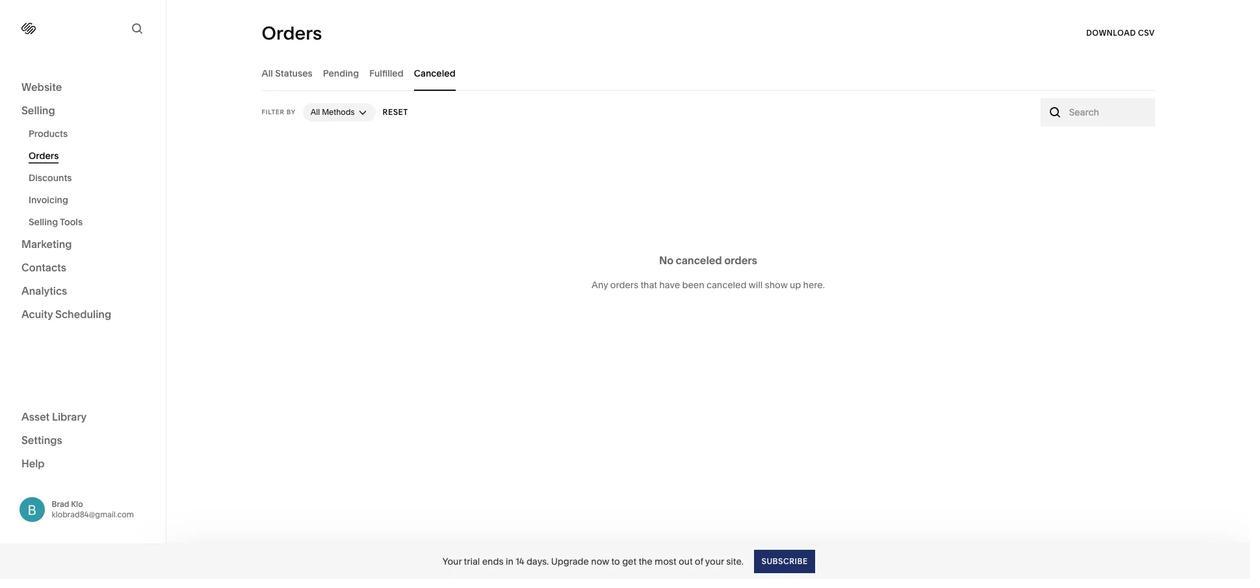 Task type: vqa. For each thing, say whether or not it's contained in the screenshot.
the Edit "button"
no



Task type: describe. For each thing, give the bounding box(es) containing it.
1 vertical spatial orders
[[29, 150, 59, 162]]

marketing link
[[21, 237, 144, 253]]

upgrade
[[551, 556, 589, 568]]

site.
[[726, 556, 744, 568]]

of
[[695, 556, 703, 568]]

0 vertical spatial orders
[[724, 254, 758, 267]]

pending button
[[323, 55, 359, 91]]

selling for selling
[[21, 104, 55, 117]]

all statuses button
[[262, 55, 313, 91]]

website
[[21, 81, 62, 94]]

selling for selling tools
[[29, 217, 58, 228]]

contacts
[[21, 261, 66, 274]]

asset library link
[[21, 410, 144, 426]]

1 vertical spatial orders
[[610, 279, 639, 291]]

selling tools
[[29, 217, 83, 228]]

0 vertical spatial canceled
[[676, 254, 722, 267]]

all methods button
[[303, 103, 376, 122]]

tools
[[60, 217, 83, 228]]

to
[[612, 556, 620, 568]]

download
[[1087, 28, 1136, 38]]

website link
[[21, 80, 144, 96]]

your trial ends in 14 days. upgrade now to get the most out of your site.
[[443, 556, 744, 568]]

scheduling
[[55, 308, 111, 321]]

download csv button
[[1087, 21, 1155, 45]]

contacts link
[[21, 261, 144, 276]]

14
[[516, 556, 524, 568]]

canceled button
[[414, 55, 456, 91]]

up
[[790, 279, 801, 291]]

that
[[641, 279, 657, 291]]

in
[[506, 556, 514, 568]]

products
[[29, 128, 68, 140]]

all for all statuses
[[262, 67, 273, 79]]

library
[[52, 411, 87, 424]]

now
[[591, 556, 609, 568]]

get
[[622, 556, 637, 568]]

tab list containing all statuses
[[262, 55, 1155, 91]]

no canceled orders
[[659, 254, 758, 267]]



Task type: locate. For each thing, give the bounding box(es) containing it.
discounts link
[[29, 167, 151, 189]]

asset library
[[21, 411, 87, 424]]

filter by
[[262, 109, 296, 116]]

orders
[[724, 254, 758, 267], [610, 279, 639, 291]]

all left methods
[[311, 107, 320, 117]]

orders right any
[[610, 279, 639, 291]]

show
[[765, 279, 788, 291]]

settings
[[21, 434, 62, 447]]

analytics link
[[21, 284, 144, 300]]

1 horizontal spatial all
[[311, 107, 320, 117]]

fulfilled
[[369, 67, 404, 79]]

selling tools link
[[29, 211, 151, 233]]

fulfilled button
[[369, 55, 404, 91]]

0 horizontal spatial orders
[[610, 279, 639, 291]]

statuses
[[275, 67, 313, 79]]

all for all methods
[[311, 107, 320, 117]]

canceled
[[676, 254, 722, 267], [707, 279, 747, 291]]

all
[[262, 67, 273, 79], [311, 107, 320, 117]]

0 horizontal spatial orders
[[29, 150, 59, 162]]

1 vertical spatial all
[[311, 107, 320, 117]]

1 vertical spatial canceled
[[707, 279, 747, 291]]

Search field
[[1069, 105, 1148, 120]]

1 horizontal spatial orders
[[262, 22, 322, 44]]

been
[[682, 279, 705, 291]]

download csv
[[1087, 28, 1155, 38]]

trial
[[464, 556, 480, 568]]

orders up will
[[724, 254, 758, 267]]

pending
[[323, 67, 359, 79]]

analytics
[[21, 285, 67, 298]]

your
[[705, 556, 724, 568]]

here.
[[803, 279, 825, 291]]

canceled left will
[[707, 279, 747, 291]]

selling link
[[21, 103, 144, 119]]

settings link
[[21, 433, 144, 449]]

orders
[[262, 22, 322, 44], [29, 150, 59, 162]]

all left the statuses
[[262, 67, 273, 79]]

subscribe
[[761, 557, 808, 567]]

selling down "website"
[[21, 104, 55, 117]]

ends
[[482, 556, 504, 568]]

subscribe button
[[754, 550, 815, 574]]

canceled
[[414, 67, 456, 79]]

help
[[21, 457, 45, 470]]

acuity scheduling link
[[21, 308, 144, 323]]

0 horizontal spatial all
[[262, 67, 273, 79]]

all methods
[[311, 107, 355, 117]]

reset
[[383, 107, 408, 117]]

canceled up been
[[676, 254, 722, 267]]

tab list
[[262, 55, 1155, 91]]

acuity scheduling
[[21, 308, 111, 321]]

selling
[[21, 104, 55, 117], [29, 217, 58, 228]]

1 vertical spatial selling
[[29, 217, 58, 228]]

reset button
[[383, 101, 408, 124]]

products link
[[29, 123, 151, 145]]

invoicing
[[29, 194, 68, 206]]

brad klo klobrad84@gmail.com
[[52, 500, 134, 520]]

the
[[639, 556, 653, 568]]

by
[[287, 109, 296, 116]]

orders up the statuses
[[262, 22, 322, 44]]

klo
[[71, 500, 83, 510]]

0 vertical spatial orders
[[262, 22, 322, 44]]

1 horizontal spatial orders
[[724, 254, 758, 267]]

invoicing link
[[29, 189, 151, 211]]

will
[[749, 279, 763, 291]]

acuity
[[21, 308, 53, 321]]

discounts
[[29, 172, 72, 184]]

0 vertical spatial selling
[[21, 104, 55, 117]]

days.
[[527, 556, 549, 568]]

orders link
[[29, 145, 151, 167]]

out
[[679, 556, 693, 568]]

help link
[[21, 457, 45, 471]]

csv
[[1138, 28, 1155, 38]]

marketing
[[21, 238, 72, 251]]

selling up "marketing"
[[29, 217, 58, 228]]

methods
[[322, 107, 355, 117]]

have
[[659, 279, 680, 291]]

your
[[443, 556, 462, 568]]

brad
[[52, 500, 69, 510]]

all statuses
[[262, 67, 313, 79]]

most
[[655, 556, 677, 568]]

any orders that have been canceled will show up here.
[[592, 279, 825, 291]]

filter
[[262, 109, 285, 116]]

any
[[592, 279, 608, 291]]

orders down products
[[29, 150, 59, 162]]

0 vertical spatial all
[[262, 67, 273, 79]]

klobrad84@gmail.com
[[52, 510, 134, 520]]

no
[[659, 254, 674, 267]]

asset
[[21, 411, 50, 424]]



